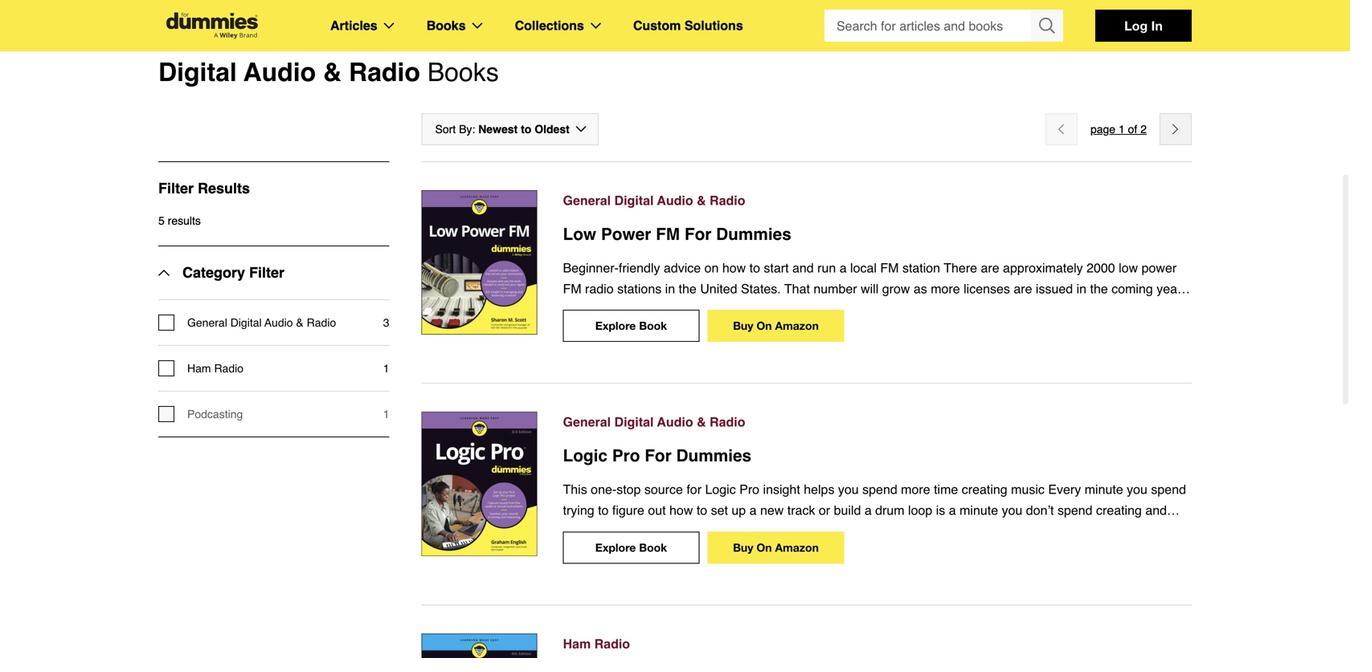 Task type: vqa. For each thing, say whether or not it's contained in the screenshot.
the topmost the Explore Book
yes



Task type: locate. For each thing, give the bounding box(es) containing it.
articles
[[330, 18, 377, 33]]

1 amazon from the top
[[775, 320, 819, 333]]

books left 'open book categories' icon
[[426, 18, 466, 33]]

digital up "power" on the top left of the page
[[614, 193, 654, 208]]

on
[[757, 320, 772, 333], [757, 542, 772, 555]]

ham
[[187, 362, 211, 375], [563, 637, 591, 652]]

1 horizontal spatial filter
[[249, 265, 285, 281]]

general digital audio & radio
[[563, 193, 745, 208], [187, 317, 336, 329], [563, 415, 745, 430]]

book for fm
[[639, 320, 667, 333]]

2 amazon from the top
[[775, 542, 819, 555]]

1 horizontal spatial for
[[685, 225, 712, 244]]

for
[[685, 225, 712, 244], [645, 447, 672, 466]]

in
[[1151, 18, 1163, 33]]

1 vertical spatial buy on amazon link
[[708, 532, 844, 564]]

digital audio & radio books
[[158, 57, 499, 87]]

dummies
[[716, 225, 791, 244], [676, 447, 751, 466]]

oldest
[[535, 123, 570, 136]]

amazon for low power fm for dummies
[[775, 320, 819, 333]]

explore book for power
[[595, 320, 667, 333]]

2 buy on amazon link from the top
[[708, 532, 844, 564]]

2 vertical spatial general digital audio & radio
[[563, 415, 745, 430]]

logic
[[563, 447, 608, 466]]

page 1 of 2
[[1090, 123, 1147, 136]]

general digital audio & radio link up logic pro for dummies link
[[563, 412, 1192, 433]]

general digital audio & radio link for low power fm for dummies
[[563, 190, 1192, 211]]

2 explore book from the top
[[595, 542, 667, 555]]

0 vertical spatial buy on amazon
[[733, 320, 819, 333]]

0 vertical spatial buy
[[733, 320, 753, 333]]

general for low
[[563, 193, 611, 208]]

2 vertical spatial book image image
[[422, 634, 537, 659]]

0 horizontal spatial ham radio
[[187, 362, 244, 375]]

1 explore book from the top
[[595, 320, 667, 333]]

general
[[563, 193, 611, 208], [187, 317, 227, 329], [563, 415, 611, 430]]

1
[[1119, 123, 1125, 136], [383, 362, 389, 375], [383, 408, 389, 421]]

1 inside button
[[1119, 123, 1125, 136]]

results
[[168, 215, 201, 227]]

3
[[383, 317, 389, 329]]

by:
[[459, 123, 475, 136]]

2 explore book link from the top
[[563, 532, 700, 564]]

1 book image image from the top
[[422, 190, 537, 335]]

buy on amazon link for logic pro for dummies
[[708, 532, 844, 564]]

2
[[1141, 123, 1147, 136]]

0 vertical spatial general digital audio & radio link
[[563, 190, 1192, 211]]

radio
[[349, 57, 420, 87], [710, 193, 745, 208], [307, 317, 336, 329], [214, 362, 244, 375], [710, 415, 745, 430], [594, 637, 630, 652]]

1 buy from the top
[[733, 320, 753, 333]]

2 on from the top
[[757, 542, 772, 555]]

digital
[[158, 57, 237, 87], [614, 193, 654, 208], [230, 317, 262, 329], [614, 415, 654, 430]]

2 general digital audio & radio link from the top
[[563, 412, 1192, 433]]

0 vertical spatial book
[[639, 320, 667, 333]]

custom solutions
[[633, 18, 743, 33]]

buy on amazon for logic pro for dummies
[[733, 542, 819, 555]]

2 vertical spatial 1
[[383, 408, 389, 421]]

general digital audio & radio link
[[563, 190, 1192, 211], [563, 412, 1192, 433]]

general up logic
[[563, 415, 611, 430]]

1 vertical spatial amazon
[[775, 542, 819, 555]]

1 vertical spatial dummies
[[676, 447, 751, 466]]

1 vertical spatial buy
[[733, 542, 753, 555]]

explore
[[595, 320, 636, 333], [595, 542, 636, 555]]

Search for articles and books text field
[[825, 10, 1033, 42]]

&
[[323, 57, 342, 87], [697, 193, 706, 208], [296, 317, 304, 329], [697, 415, 706, 430]]

general digital audio & radio link up low power fm for dummies link
[[563, 190, 1192, 211]]

custom solutions link
[[633, 15, 743, 36]]

1 buy on amazon from the top
[[733, 320, 819, 333]]

1 vertical spatial book
[[639, 542, 667, 555]]

general digital audio & radio link for logic pro for dummies
[[563, 412, 1192, 433]]

low power fm for dummies link
[[563, 223, 1192, 247]]

filter right category
[[249, 265, 285, 281]]

0 vertical spatial buy on amazon link
[[708, 310, 844, 343]]

general digital audio & radio down category filter
[[187, 317, 336, 329]]

general digital audio & radio up fm
[[563, 193, 745, 208]]

books
[[426, 18, 466, 33], [427, 57, 499, 87]]

on for low power fm for dummies
[[757, 320, 772, 333]]

1 vertical spatial book image image
[[422, 412, 537, 557]]

0 vertical spatial 1
[[1119, 123, 1125, 136]]

power
[[601, 225, 651, 244]]

0 horizontal spatial filter
[[158, 180, 194, 197]]

0 horizontal spatial ham
[[187, 362, 211, 375]]

for right pro
[[645, 447, 672, 466]]

1 vertical spatial explore book link
[[563, 532, 700, 564]]

2 book from the top
[[639, 542, 667, 555]]

1 for ham radio
[[383, 362, 389, 375]]

filter up 5 results
[[158, 180, 194, 197]]

1 vertical spatial on
[[757, 542, 772, 555]]

1 explore from the top
[[595, 320, 636, 333]]

buy
[[733, 320, 753, 333], [733, 542, 753, 555]]

1 vertical spatial filter
[[249, 265, 285, 281]]

1 horizontal spatial ham
[[563, 637, 591, 652]]

0 vertical spatial dummies
[[716, 225, 791, 244]]

1 vertical spatial general
[[187, 317, 227, 329]]

0 vertical spatial general
[[563, 193, 611, 208]]

general digital audio & radio up logic pro for dummies
[[563, 415, 745, 430]]

1 vertical spatial ham
[[563, 637, 591, 652]]

custom
[[633, 18, 681, 33]]

on for logic pro for dummies
[[757, 542, 772, 555]]

0 vertical spatial explore
[[595, 320, 636, 333]]

2 buy from the top
[[733, 542, 753, 555]]

book image image for low
[[422, 190, 537, 335]]

1 for podcasting
[[383, 408, 389, 421]]

explore book
[[595, 320, 667, 333], [595, 542, 667, 555]]

2 book image image from the top
[[422, 412, 537, 557]]

1 vertical spatial explore
[[595, 542, 636, 555]]

logic pro for dummies link
[[563, 445, 1192, 469]]

log in link
[[1095, 10, 1192, 42]]

1 vertical spatial explore book
[[595, 542, 667, 555]]

ham radio
[[187, 362, 244, 375], [563, 637, 630, 652]]

1 book from the top
[[639, 320, 667, 333]]

0 vertical spatial general digital audio & radio
[[563, 193, 745, 208]]

open article categories image
[[384, 23, 394, 29]]

book for for
[[639, 542, 667, 555]]

1 vertical spatial buy on amazon
[[733, 542, 819, 555]]

1 horizontal spatial ham radio
[[563, 637, 630, 652]]

2 explore from the top
[[595, 542, 636, 555]]

0 vertical spatial explore book link
[[563, 310, 700, 343]]

results
[[198, 180, 250, 197]]

3 book image image from the top
[[422, 634, 537, 659]]

logic pro for dummies
[[563, 447, 751, 466]]

0 vertical spatial on
[[757, 320, 772, 333]]

general up low
[[563, 193, 611, 208]]

for right fm
[[685, 225, 712, 244]]

log in
[[1124, 18, 1163, 33]]

amazon
[[775, 320, 819, 333], [775, 542, 819, 555]]

2 buy on amazon from the top
[[733, 542, 819, 555]]

2 vertical spatial general
[[563, 415, 611, 430]]

general down category
[[187, 317, 227, 329]]

buy on amazon link
[[708, 310, 844, 343], [708, 532, 844, 564]]

page 1 of 2 button
[[1090, 120, 1147, 139]]

0 vertical spatial explore book
[[595, 320, 667, 333]]

1 vertical spatial books
[[427, 57, 499, 87]]

audio
[[244, 57, 316, 87], [657, 193, 693, 208], [264, 317, 293, 329], [657, 415, 693, 430]]

open collections list image
[[591, 23, 601, 29]]

1 vertical spatial general digital audio & radio link
[[563, 412, 1192, 433]]

1 vertical spatial 1
[[383, 362, 389, 375]]

1 explore book link from the top
[[563, 310, 700, 343]]

general digital audio & radio for logic
[[563, 415, 745, 430]]

book image image
[[422, 190, 537, 335], [422, 412, 537, 557], [422, 634, 537, 659]]

filter
[[158, 180, 194, 197], [249, 265, 285, 281]]

1 general digital audio & radio link from the top
[[563, 190, 1192, 211]]

filter results
[[158, 180, 250, 197]]

1 buy on amazon link from the top
[[708, 310, 844, 343]]

0 vertical spatial filter
[[158, 180, 194, 197]]

pro
[[612, 447, 640, 466]]

buy for dummies
[[733, 542, 753, 555]]

0 vertical spatial book image image
[[422, 190, 537, 335]]

group
[[825, 10, 1063, 42]]

digital down logo
[[158, 57, 237, 87]]

0 vertical spatial amazon
[[775, 320, 819, 333]]

1 vertical spatial ham radio
[[563, 637, 630, 652]]

books down 'open book categories' icon
[[427, 57, 499, 87]]

1 on from the top
[[757, 320, 772, 333]]

book
[[639, 320, 667, 333], [639, 542, 667, 555]]

to
[[521, 123, 531, 136]]

buy on amazon
[[733, 320, 819, 333], [733, 542, 819, 555]]

explore book link
[[563, 310, 700, 343], [563, 532, 700, 564]]

1 vertical spatial for
[[645, 447, 672, 466]]

buy on amazon for low power fm for dummies
[[733, 320, 819, 333]]



Task type: describe. For each thing, give the bounding box(es) containing it.
page
[[1090, 123, 1116, 136]]

explore book link for pro
[[563, 532, 700, 564]]

category filter
[[182, 265, 285, 281]]

buy on amazon link for low power fm for dummies
[[708, 310, 844, 343]]

sort by: newest to oldest
[[435, 123, 570, 136]]

podcasting
[[187, 408, 243, 421]]

cookie consent banner dialog
[[0, 601, 1350, 659]]

low
[[563, 225, 596, 244]]

open book categories image
[[472, 23, 483, 29]]

digital up pro
[[614, 415, 654, 430]]

newest
[[478, 123, 518, 136]]

0 vertical spatial ham radio
[[187, 362, 244, 375]]

sort
[[435, 123, 456, 136]]

log
[[1124, 18, 1148, 33]]

filter inside dropdown button
[[249, 265, 285, 281]]

book image image for logic
[[422, 412, 537, 557]]

of
[[1128, 123, 1137, 136]]

logo image
[[158, 12, 266, 39]]

5 results
[[158, 215, 201, 227]]

digital down category filter
[[230, 317, 262, 329]]

low power fm for dummies
[[563, 225, 791, 244]]

0 vertical spatial books
[[426, 18, 466, 33]]

solutions
[[685, 18, 743, 33]]

collections
[[515, 18, 584, 33]]

buy for for
[[733, 320, 753, 333]]

1 vertical spatial general digital audio & radio
[[187, 317, 336, 329]]

category filter button
[[158, 247, 285, 300]]

general for logic
[[563, 415, 611, 430]]

0 vertical spatial ham
[[187, 362, 211, 375]]

explore book link for power
[[563, 310, 700, 343]]

ham radio link
[[563, 634, 1192, 655]]

amazon for logic pro for dummies
[[775, 542, 819, 555]]

5
[[158, 215, 165, 227]]

fm
[[656, 225, 680, 244]]

0 horizontal spatial for
[[645, 447, 672, 466]]

explore for pro
[[595, 542, 636, 555]]

category
[[182, 265, 245, 281]]

explore book for pro
[[595, 542, 667, 555]]

0 vertical spatial for
[[685, 225, 712, 244]]

general digital audio & radio for low
[[563, 193, 745, 208]]

explore for power
[[595, 320, 636, 333]]



